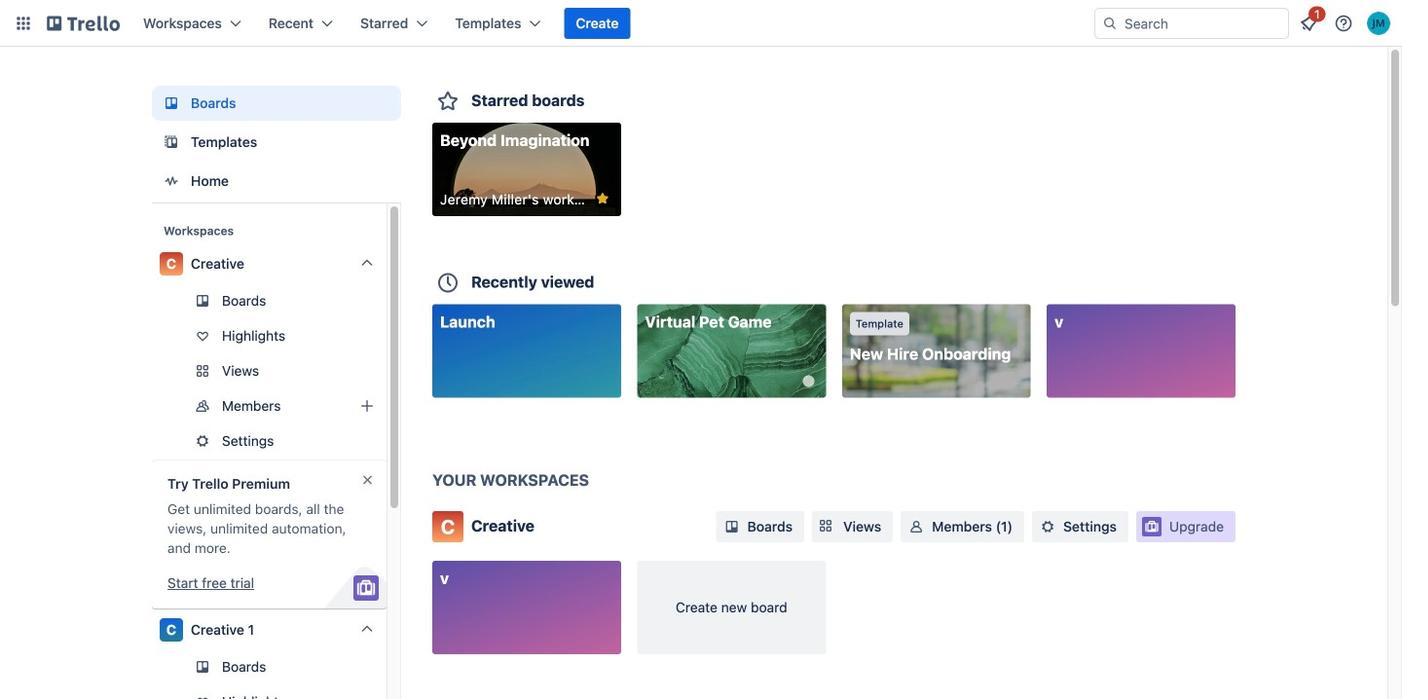 Task type: locate. For each thing, give the bounding box(es) containing it.
0 vertical spatial forward image
[[383, 359, 406, 383]]

sm image
[[722, 517, 742, 537], [907, 517, 927, 537]]

forward image
[[383, 359, 406, 383], [383, 394, 406, 418]]

1 forward image from the top
[[383, 359, 406, 383]]

forward image right add "icon"
[[383, 394, 406, 418]]

home image
[[160, 169, 183, 193]]

2 forward image from the top
[[383, 394, 406, 418]]

1 vertical spatial forward image
[[383, 394, 406, 418]]

0 horizontal spatial sm image
[[722, 517, 742, 537]]

primary element
[[0, 0, 1403, 47]]

add image
[[356, 394, 379, 418]]

Search field
[[1095, 8, 1290, 39]]

template board image
[[160, 131, 183, 154]]

forward image
[[383, 430, 406, 453]]

1 sm image from the left
[[722, 517, 742, 537]]

1 horizontal spatial sm image
[[907, 517, 927, 537]]

forward image up forward icon
[[383, 359, 406, 383]]



Task type: describe. For each thing, give the bounding box(es) containing it.
search image
[[1103, 16, 1118, 31]]

sm image
[[1038, 517, 1058, 537]]

1 notification image
[[1297, 12, 1321, 35]]

click to unstar this board. it will be removed from your starred list. image
[[594, 190, 612, 207]]

jeremy miller (jeremymiller198) image
[[1368, 12, 1391, 35]]

board image
[[160, 92, 183, 115]]

back to home image
[[47, 8, 120, 39]]

open information menu image
[[1334, 14, 1354, 33]]

2 sm image from the left
[[907, 517, 927, 537]]



Task type: vqa. For each thing, say whether or not it's contained in the screenshot.
search Icon
yes



